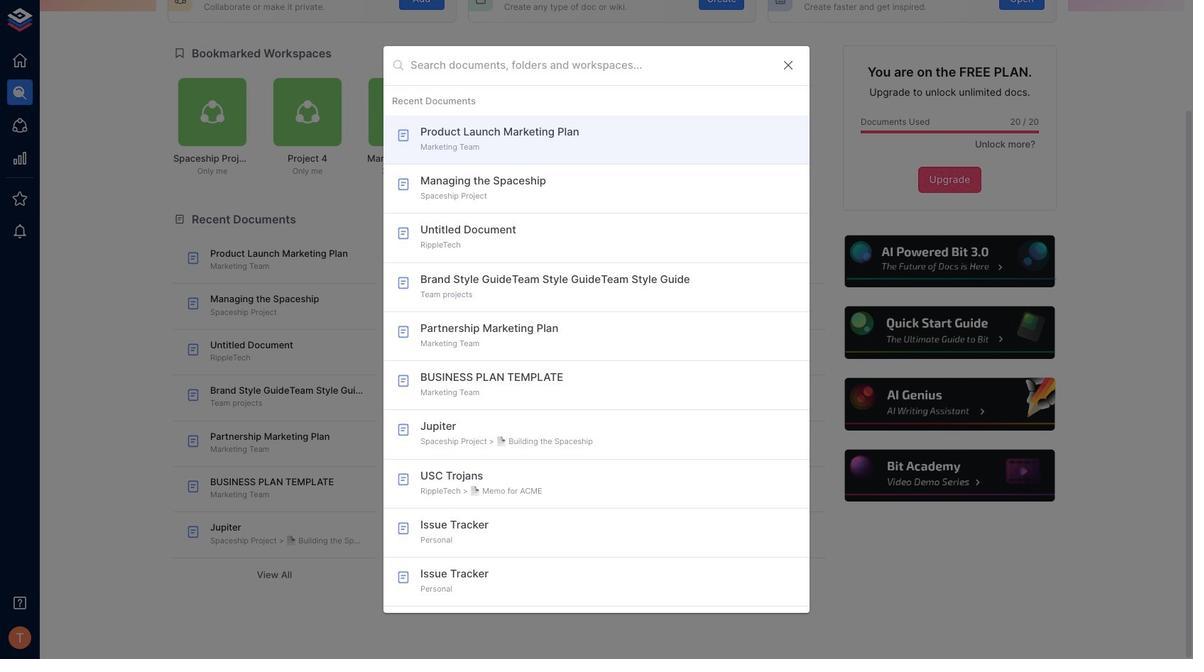 Task type: locate. For each thing, give the bounding box(es) containing it.
dialog
[[384, 46, 810, 614]]

help image
[[843, 233, 1057, 290], [843, 305, 1057, 361], [843, 377, 1057, 433], [843, 448, 1057, 505]]

Search documents, folders and workspaces... text field
[[411, 55, 770, 76]]



Task type: vqa. For each thing, say whether or not it's contained in the screenshot.
Recent
no



Task type: describe. For each thing, give the bounding box(es) containing it.
1 help image from the top
[[843, 233, 1057, 290]]

4 help image from the top
[[843, 448, 1057, 505]]

3 help image from the top
[[843, 377, 1057, 433]]

2 help image from the top
[[843, 305, 1057, 361]]



